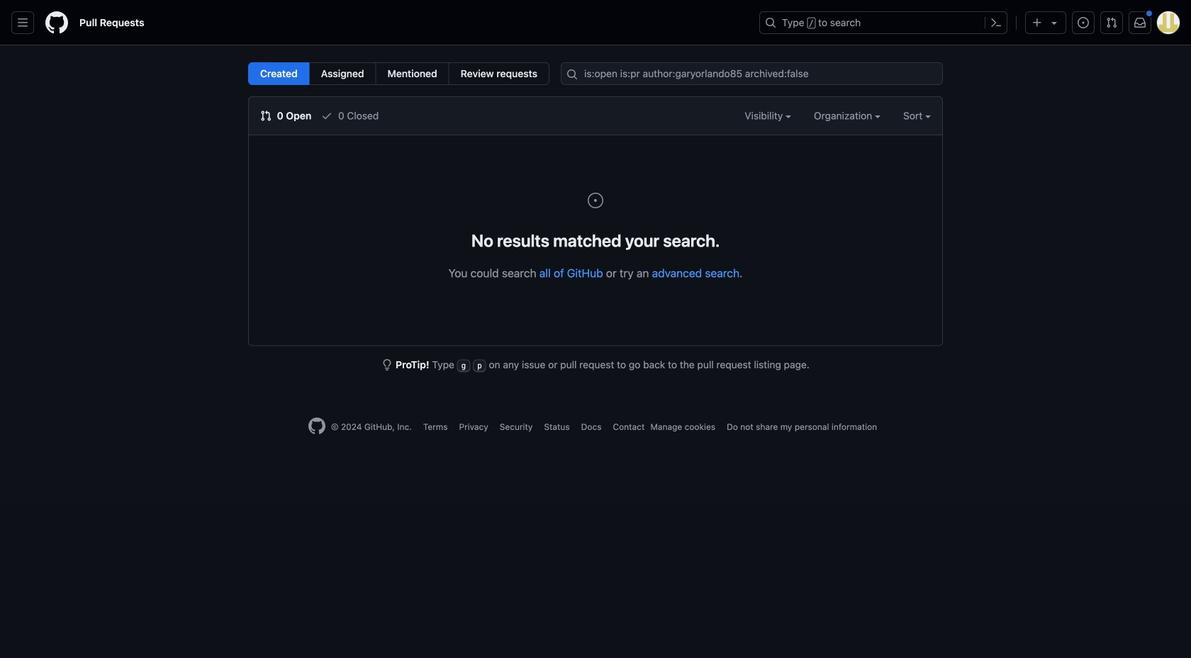 Task type: vqa. For each thing, say whether or not it's contained in the screenshot.
Homepage image
yes



Task type: locate. For each thing, give the bounding box(es) containing it.
light bulb image
[[382, 359, 393, 371]]

search image
[[567, 69, 578, 80]]

0 vertical spatial homepage image
[[45, 11, 68, 34]]

1 vertical spatial homepage image
[[308, 418, 325, 435]]

0 horizontal spatial issue opened image
[[587, 192, 604, 209]]

homepage image
[[45, 11, 68, 34], [308, 418, 325, 435]]

0 horizontal spatial homepage image
[[45, 11, 68, 34]]

issue opened image
[[1078, 17, 1089, 28], [587, 192, 604, 209]]

command palette image
[[991, 17, 1002, 28]]

triangle down image
[[1049, 17, 1060, 28]]

pull requests element
[[248, 62, 550, 85]]

1 vertical spatial issue opened image
[[587, 192, 604, 209]]

0 vertical spatial issue opened image
[[1078, 17, 1089, 28]]



Task type: describe. For each thing, give the bounding box(es) containing it.
git pull request image
[[260, 110, 272, 122]]

1 horizontal spatial homepage image
[[308, 418, 325, 435]]

check image
[[321, 110, 333, 122]]

git pull request image
[[1106, 17, 1117, 28]]

Issues search field
[[561, 62, 943, 85]]

you have unread notifications image
[[1134, 17, 1146, 28]]

1 horizontal spatial issue opened image
[[1078, 17, 1089, 28]]

Search all issues text field
[[561, 62, 943, 85]]



